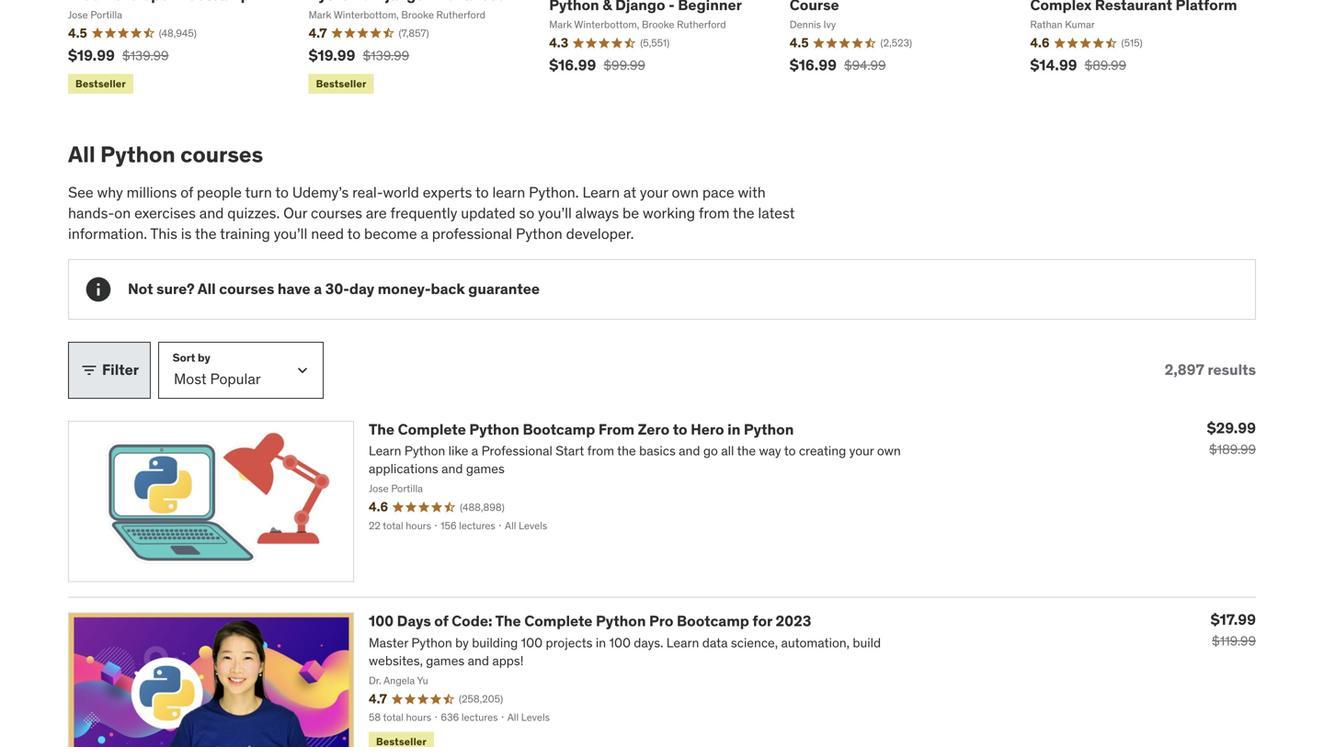 Task type: locate. For each thing, give the bounding box(es) containing it.
courses
[[180, 141, 263, 168], [311, 204, 362, 223], [219, 280, 274, 299]]

experts
[[423, 183, 472, 202]]

0 horizontal spatial of
[[180, 183, 193, 202]]

1 horizontal spatial of
[[434, 612, 448, 631]]

you'll down "python."
[[538, 204, 572, 223]]

1 vertical spatial bootcamp
[[677, 612, 749, 631]]

is
[[181, 224, 192, 243]]

1 horizontal spatial all
[[198, 280, 216, 299]]

professional
[[432, 224, 512, 243]]

1 horizontal spatial complete
[[524, 612, 593, 631]]

1 horizontal spatial a
[[421, 224, 429, 243]]

bootcamp left the for
[[677, 612, 749, 631]]

courses left have
[[219, 280, 274, 299]]

complete
[[398, 420, 466, 439], [524, 612, 593, 631]]

the complete python bootcamp from zero to hero in python
[[369, 420, 794, 439]]

a
[[421, 224, 429, 243], [314, 280, 322, 299]]

1 horizontal spatial bootcamp
[[677, 612, 749, 631]]

0 horizontal spatial the
[[195, 224, 217, 243]]

1 vertical spatial courses
[[311, 204, 362, 223]]

quizzes.
[[227, 204, 280, 223]]

for
[[753, 612, 773, 631]]

$17.99
[[1211, 611, 1256, 630]]

0 vertical spatial all
[[68, 141, 95, 168]]

code:
[[452, 612, 493, 631]]

of right days at the bottom left of page
[[434, 612, 448, 631]]

the
[[733, 204, 755, 223], [195, 224, 217, 243]]

to up updated
[[476, 183, 489, 202]]

exercises
[[134, 204, 196, 223]]

bootcamp left from
[[523, 420, 595, 439]]

the right is
[[195, 224, 217, 243]]

the
[[369, 420, 395, 439], [495, 612, 521, 631]]

1 horizontal spatial the
[[495, 612, 521, 631]]

1 vertical spatial the
[[495, 612, 521, 631]]

0 vertical spatial courses
[[180, 141, 263, 168]]

30-
[[325, 280, 349, 299]]

zero
[[638, 420, 670, 439]]

a left '30-'
[[314, 280, 322, 299]]

of up exercises
[[180, 183, 193, 202]]

the down with
[[733, 204, 755, 223]]

courses up need
[[311, 204, 362, 223]]

2,897
[[1165, 361, 1205, 380]]

2023
[[776, 612, 812, 631]]

all
[[68, 141, 95, 168], [198, 280, 216, 299]]

all up see
[[68, 141, 95, 168]]

bootcamp
[[523, 420, 595, 439], [677, 612, 749, 631]]

a inside "see why millions of people turn to udemy's real-world experts to learn python. learn at your own pace with hands-on exercises and quizzes. our courses are frequently updated so you'll always be working from the latest information. this is the training you'll need to become a professional python developer."
[[421, 224, 429, 243]]

1 vertical spatial complete
[[524, 612, 593, 631]]

python.
[[529, 183, 579, 202]]

1 horizontal spatial the
[[733, 204, 755, 223]]

on
[[114, 204, 131, 223]]

2,897 results status
[[1165, 361, 1256, 380]]

days
[[397, 612, 431, 631]]

courses inside "see why millions of people turn to udemy's real-world experts to learn python. learn at your own pace with hands-on exercises and quizzes. our courses are frequently updated so you'll always be working from the latest information. this is the training you'll need to become a professional python developer."
[[311, 204, 362, 223]]

from
[[699, 204, 730, 223]]

you'll down the 'our'
[[274, 224, 308, 243]]

python inside "see why millions of people turn to udemy's real-world experts to learn python. learn at your own pace with hands-on exercises and quizzes. our courses are frequently updated so you'll always be working from the latest information. this is the training you'll need to become a professional python developer."
[[516, 224, 563, 243]]

training
[[220, 224, 270, 243]]

0 horizontal spatial a
[[314, 280, 322, 299]]

people
[[197, 183, 242, 202]]

a down "frequently"
[[421, 224, 429, 243]]

pro
[[649, 612, 674, 631]]

1 vertical spatial all
[[198, 280, 216, 299]]

all python courses
[[68, 141, 263, 168]]

to right need
[[347, 224, 361, 243]]

1 vertical spatial you'll
[[274, 224, 308, 243]]

1 vertical spatial of
[[434, 612, 448, 631]]

you'll
[[538, 204, 572, 223], [274, 224, 308, 243]]

see why millions of people turn to udemy's real-world experts to learn python. learn at your own pace with hands-on exercises and quizzes. our courses are frequently updated so you'll always be working from the latest information. this is the training you'll need to become a professional python developer.
[[68, 183, 795, 243]]

all right sure?
[[198, 280, 216, 299]]

0 horizontal spatial bootcamp
[[523, 420, 595, 439]]

0 horizontal spatial you'll
[[274, 224, 308, 243]]

have
[[278, 280, 311, 299]]

to
[[275, 183, 289, 202], [476, 183, 489, 202], [347, 224, 361, 243], [673, 420, 688, 439]]

100
[[369, 612, 394, 631]]

not sure? all courses have a 30-day money-back guarantee
[[128, 280, 540, 299]]

learn
[[583, 183, 620, 202]]

2 vertical spatial courses
[[219, 280, 274, 299]]

back
[[431, 280, 465, 299]]

0 vertical spatial you'll
[[538, 204, 572, 223]]

hero
[[691, 420, 724, 439]]

0 horizontal spatial the
[[369, 420, 395, 439]]

hands-
[[68, 204, 114, 223]]

why
[[97, 183, 123, 202]]

0 vertical spatial a
[[421, 224, 429, 243]]

courses up people
[[180, 141, 263, 168]]

at
[[624, 183, 637, 202]]

0 horizontal spatial all
[[68, 141, 95, 168]]

frequently
[[390, 204, 457, 223]]

python
[[100, 141, 175, 168], [516, 224, 563, 243], [469, 420, 520, 439], [744, 420, 794, 439], [596, 612, 646, 631]]

0 horizontal spatial complete
[[398, 420, 466, 439]]

0 vertical spatial of
[[180, 183, 193, 202]]

0 vertical spatial complete
[[398, 420, 466, 439]]

the complete python bootcamp from zero to hero in python link
[[369, 420, 794, 439]]

of
[[180, 183, 193, 202], [434, 612, 448, 631]]



Task type: describe. For each thing, give the bounding box(es) containing it.
not
[[128, 280, 153, 299]]

latest
[[758, 204, 795, 223]]

so
[[519, 204, 535, 223]]

turn
[[245, 183, 272, 202]]

$17.99 $119.99
[[1211, 611, 1256, 650]]

1 vertical spatial a
[[314, 280, 322, 299]]

always
[[575, 204, 619, 223]]

and
[[199, 204, 224, 223]]

100 days of code: the complete python pro bootcamp for 2023 link
[[369, 612, 812, 631]]

0 vertical spatial the
[[733, 204, 755, 223]]

from
[[599, 420, 635, 439]]

in
[[728, 420, 741, 439]]

our
[[283, 204, 307, 223]]

$29.99 $189.99
[[1207, 419, 1256, 458]]

need
[[311, 224, 344, 243]]

$189.99
[[1209, 441, 1256, 458]]

100 days of code: the complete python pro bootcamp for 2023
[[369, 612, 812, 631]]

$29.99
[[1207, 419, 1256, 438]]

millions
[[127, 183, 177, 202]]

small image
[[80, 361, 98, 380]]

day
[[349, 280, 374, 299]]

0 vertical spatial bootcamp
[[523, 420, 595, 439]]

working
[[643, 204, 695, 223]]

be
[[623, 204, 639, 223]]

sure?
[[156, 280, 195, 299]]

filter
[[102, 361, 139, 380]]

become
[[364, 224, 417, 243]]

results
[[1208, 361, 1256, 380]]

1 vertical spatial the
[[195, 224, 217, 243]]

with
[[738, 183, 766, 202]]

to right zero
[[673, 420, 688, 439]]

1 horizontal spatial you'll
[[538, 204, 572, 223]]

developer.
[[566, 224, 634, 243]]

own
[[672, 183, 699, 202]]

see
[[68, 183, 94, 202]]

learn
[[492, 183, 525, 202]]

updated
[[461, 204, 516, 223]]

money-
[[378, 280, 431, 299]]

2,897 results
[[1165, 361, 1256, 380]]

are
[[366, 204, 387, 223]]

guarantee
[[468, 280, 540, 299]]

$119.99
[[1212, 633, 1256, 650]]

pace
[[703, 183, 735, 202]]

0 vertical spatial the
[[369, 420, 395, 439]]

of inside "see why millions of people turn to udemy's real-world experts to learn python. learn at your own pace with hands-on exercises and quizzes. our courses are frequently updated so you'll always be working from the latest information. this is the training you'll need to become a professional python developer."
[[180, 183, 193, 202]]

filter button
[[68, 342, 151, 399]]

real-
[[352, 183, 383, 202]]

world
[[383, 183, 419, 202]]

this
[[150, 224, 177, 243]]

to right the turn
[[275, 183, 289, 202]]

your
[[640, 183, 668, 202]]

udemy's
[[292, 183, 349, 202]]

information.
[[68, 224, 147, 243]]



Task type: vqa. For each thing, say whether or not it's contained in the screenshot.
"Music"
no



